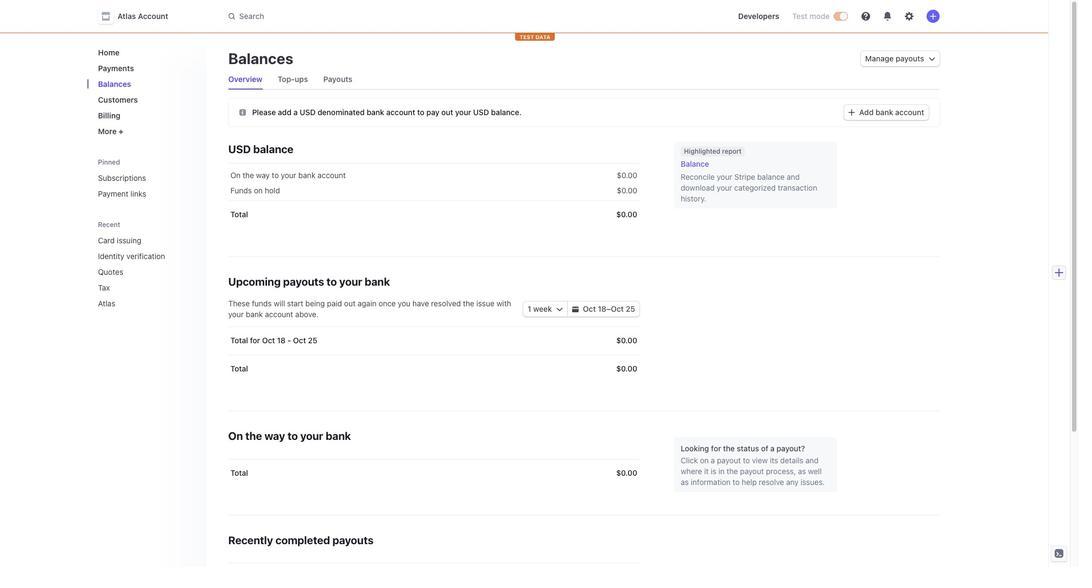 Task type: describe. For each thing, give the bounding box(es) containing it.
recently
[[228, 534, 273, 547]]

recently completed payouts
[[228, 534, 374, 547]]

row containing funds on hold
[[228, 181, 640, 200]]

add
[[860, 108, 874, 117]]

25 inside grid
[[308, 336, 318, 345]]

status
[[737, 444, 760, 453]]

+
[[119, 127, 124, 136]]

your inside grid
[[281, 171, 297, 180]]

for for the
[[712, 444, 722, 453]]

issuing
[[117, 236, 141, 245]]

0 horizontal spatial as
[[681, 478, 689, 487]]

upcoming
[[228, 275, 281, 288]]

account inside row
[[318, 171, 346, 180]]

18 inside row
[[277, 336, 286, 345]]

card issuing
[[98, 236, 141, 245]]

transaction
[[778, 183, 818, 192]]

atlas link
[[94, 294, 183, 312]]

1 vertical spatial a
[[771, 444, 775, 453]]

process,
[[767, 467, 797, 476]]

svg image inside manage payouts popup button
[[929, 55, 936, 62]]

report
[[723, 147, 742, 155]]

edit pins image
[[188, 159, 195, 165]]

balances inside core navigation links element
[[98, 79, 131, 89]]

tab list containing overview
[[224, 70, 940, 90]]

please
[[252, 107, 276, 117]]

1
[[528, 304, 532, 313]]

payout?
[[777, 444, 806, 453]]

have
[[413, 299, 429, 308]]

6 row from the top
[[228, 459, 640, 487]]

payment links link
[[94, 185, 198, 203]]

funds
[[252, 299, 272, 308]]

core navigation links element
[[94, 43, 198, 140]]

pin to navigation image for atlas
[[188, 299, 197, 308]]

atlas for atlas account
[[118, 11, 136, 21]]

out inside "these funds will start being paid out again once you have resolved the issue with your bank account above."
[[344, 299, 356, 308]]

pinned navigation links element
[[94, 153, 200, 203]]

these funds will start being paid out again once you have resolved the issue with your bank account above.
[[228, 299, 512, 319]]

0 horizontal spatial usd
[[228, 143, 251, 155]]

account
[[138, 11, 168, 21]]

3 total from the top
[[231, 364, 248, 373]]

stripe
[[735, 172, 756, 181]]

home link
[[94, 43, 198, 61]]

Search search field
[[222, 6, 528, 26]]

help image
[[862, 12, 871, 21]]

the inside row
[[243, 171, 254, 180]]

grid containing total for
[[228, 326, 640, 383]]

1 horizontal spatial balances
[[228, 49, 294, 67]]

looking
[[681, 444, 710, 453]]

row containing total for
[[228, 326, 640, 355]]

these
[[228, 299, 250, 308]]

issues.
[[801, 478, 825, 487]]

more +
[[98, 127, 124, 136]]

start
[[287, 299, 304, 308]]

payments link
[[94, 59, 198, 77]]

1 vertical spatial payout
[[741, 467, 765, 476]]

0 horizontal spatial balance
[[253, 143, 294, 155]]

its
[[771, 456, 779, 465]]

test
[[520, 34, 534, 40]]

links
[[131, 189, 146, 198]]

usd balance
[[228, 143, 294, 155]]

payouts for manage
[[896, 54, 925, 63]]

add
[[278, 107, 292, 117]]

being
[[306, 299, 325, 308]]

recent navigation links element
[[87, 216, 207, 312]]

details
[[781, 456, 804, 465]]

2 vertical spatial a
[[711, 456, 715, 465]]

paid
[[327, 299, 342, 308]]

customers
[[98, 95, 138, 104]]

recent element
[[87, 231, 207, 312]]

row containing on the way to your bank account
[[228, 164, 640, 185]]

atlas account
[[118, 11, 168, 21]]

add bank account
[[860, 108, 925, 117]]

top-ups
[[278, 74, 308, 84]]

payouts for upcoming
[[283, 275, 324, 288]]

denominated
[[318, 107, 365, 117]]

on for on the way to your bank
[[228, 430, 243, 442]]

information
[[691, 478, 731, 487]]

top-ups link
[[274, 72, 313, 87]]

and inside looking for the status of a payout? click on a payout to view its details and where it is in the payout process, as well as information to help resolve any issues.
[[806, 456, 819, 465]]

-
[[288, 336, 291, 345]]

bank inside "these funds will start being paid out again once you have resolved the issue with your bank account above."
[[246, 310, 263, 319]]

completed
[[276, 534, 330, 547]]

well
[[809, 467, 822, 476]]

in
[[719, 467, 725, 476]]

ups
[[295, 74, 308, 84]]

manage payouts button
[[861, 51, 940, 66]]

pay
[[427, 107, 440, 117]]

view
[[753, 456, 768, 465]]

pinned
[[98, 158, 120, 166]]

tax link
[[94, 279, 183, 297]]

upcoming payouts to your bank
[[228, 275, 390, 288]]

1 week button
[[524, 302, 568, 317]]

overview link
[[224, 72, 267, 87]]

the inside "these funds will start being paid out again once you have resolved the issue with your bank account above."
[[463, 299, 475, 308]]

resolve
[[759, 478, 785, 487]]

add bank account button
[[845, 105, 929, 120]]

Search text field
[[222, 6, 528, 26]]

balance.
[[491, 107, 522, 117]]

it
[[705, 467, 709, 476]]

reconcile
[[681, 172, 715, 181]]

0 horizontal spatial a
[[294, 107, 298, 117]]

payment links
[[98, 189, 146, 198]]

developers
[[739, 11, 780, 21]]

help
[[742, 478, 757, 487]]

please add a usd denominated bank account to pay out your usd balance.
[[252, 107, 522, 117]]

tax
[[98, 283, 110, 292]]

oct 18 – oct 25
[[583, 304, 636, 313]]

settings image
[[905, 12, 914, 21]]

funds on hold
[[231, 186, 280, 195]]

on inside looking for the status of a payout? click on a payout to view its details and where it is in the payout process, as well as information to help resolve any issues.
[[701, 456, 709, 465]]

0 vertical spatial out
[[442, 107, 454, 117]]



Task type: vqa. For each thing, say whether or not it's contained in the screenshot.
grid to the top
yes



Task type: locate. For each thing, give the bounding box(es) containing it.
way
[[256, 171, 270, 180], [265, 430, 285, 442]]

on for on the way to your bank account
[[231, 171, 241, 180]]

pin to navigation image for card issuing
[[188, 236, 197, 245]]

on
[[254, 186, 263, 195], [701, 456, 709, 465]]

1 vertical spatial 18
[[277, 336, 286, 345]]

identity
[[98, 252, 124, 261]]

0 vertical spatial payout
[[718, 456, 741, 465]]

0 vertical spatial 25
[[626, 304, 636, 313]]

recent
[[98, 221, 120, 229]]

pin to navigation image for quotes
[[188, 268, 197, 276]]

2 vertical spatial pin to navigation image
[[188, 283, 197, 292]]

looking for the status of a payout? click on a payout to view its details and where it is in the payout process, as well as information to help resolve any issues.
[[681, 444, 825, 487]]

1 vertical spatial 25
[[308, 336, 318, 345]]

a right the "of"
[[771, 444, 775, 453]]

balance inside highlighted report balance reconcile your stripe balance and download your categorized transaction history.
[[758, 172, 785, 181]]

0 vertical spatial grid
[[228, 164, 640, 229]]

subscriptions link
[[94, 169, 198, 187]]

way for on the way to your bank account
[[256, 171, 270, 180]]

2 pin to navigation image from the top
[[188, 268, 197, 276]]

1 horizontal spatial usd
[[300, 107, 316, 117]]

account inside "these funds will start being paid out again once you have resolved the issue with your bank account above."
[[265, 310, 293, 319]]

search
[[239, 11, 264, 21]]

more
[[98, 127, 117, 136]]

for left "-"
[[250, 336, 260, 345]]

payments
[[98, 64, 134, 73]]

issue
[[477, 299, 495, 308]]

$0.00
[[617, 171, 638, 180], [617, 186, 638, 195], [617, 210, 638, 219], [617, 336, 638, 345], [617, 364, 638, 373], [617, 468, 638, 478]]

for inside looking for the status of a payout? click on a payout to view its details and where it is in the payout process, as well as information to help resolve any issues.
[[712, 444, 722, 453]]

bank inside 'button'
[[876, 108, 894, 117]]

0 vertical spatial as
[[799, 467, 807, 476]]

1 horizontal spatial atlas
[[118, 11, 136, 21]]

out right pay
[[442, 107, 454, 117]]

svg image
[[929, 55, 936, 62], [239, 109, 246, 115], [557, 306, 563, 312], [572, 306, 579, 312]]

1 row from the top
[[228, 164, 640, 185]]

1 vertical spatial and
[[806, 456, 819, 465]]

is
[[711, 467, 717, 476]]

as down 'where'
[[681, 478, 689, 487]]

balances down payments
[[98, 79, 131, 89]]

your
[[456, 107, 472, 117], [281, 171, 297, 180], [717, 172, 733, 181], [717, 183, 733, 192], [340, 275, 363, 288], [228, 310, 244, 319], [301, 430, 324, 442]]

2 horizontal spatial usd
[[473, 107, 489, 117]]

on inside grid
[[231, 171, 241, 180]]

balances up the overview
[[228, 49, 294, 67]]

0 vertical spatial pin to navigation image
[[188, 236, 197, 245]]

1 vertical spatial grid
[[228, 326, 640, 383]]

balance up on the way to your bank account
[[253, 143, 294, 155]]

0 horizontal spatial for
[[250, 336, 260, 345]]

4 row from the top
[[228, 326, 640, 355]]

0 vertical spatial payouts
[[896, 54, 925, 63]]

0 vertical spatial balances
[[228, 49, 294, 67]]

quotes
[[98, 267, 123, 277]]

usd right add
[[300, 107, 316, 117]]

pin to navigation image for identity verification
[[188, 252, 197, 260]]

1 vertical spatial payouts
[[283, 275, 324, 288]]

pin to navigation image left these
[[188, 299, 197, 308]]

oct
[[583, 304, 596, 313], [611, 304, 624, 313], [262, 336, 275, 345], [293, 336, 306, 345]]

account
[[387, 107, 416, 117], [896, 108, 925, 117], [318, 171, 346, 180], [265, 310, 293, 319]]

grid containing on the way to your bank account
[[228, 164, 640, 229]]

row
[[228, 164, 640, 185], [228, 181, 640, 200], [228, 200, 640, 229], [228, 326, 640, 355], [228, 355, 640, 383], [228, 459, 640, 487]]

payouts link
[[319, 72, 357, 87]]

0 horizontal spatial balances
[[98, 79, 131, 89]]

svg image left please
[[239, 109, 246, 115]]

atlas inside recent element
[[98, 299, 115, 308]]

highlighted
[[685, 147, 721, 155]]

0 horizontal spatial and
[[787, 172, 800, 181]]

1 vertical spatial way
[[265, 430, 285, 442]]

pin to navigation image
[[188, 252, 197, 260], [188, 268, 197, 276], [188, 283, 197, 292]]

a up is
[[711, 456, 715, 465]]

identity verification link
[[94, 247, 183, 265]]

total
[[231, 210, 248, 219], [231, 336, 248, 345], [231, 364, 248, 373], [231, 468, 248, 478]]

for right looking
[[712, 444, 722, 453]]

categorized
[[735, 183, 776, 192]]

total for oct 18 - oct 25
[[231, 336, 318, 345]]

to inside row
[[272, 171, 279, 180]]

funds
[[231, 186, 252, 195]]

1 vertical spatial pin to navigation image
[[188, 299, 197, 308]]

atlas account button
[[98, 9, 179, 24]]

1 horizontal spatial balance
[[758, 172, 785, 181]]

any
[[787, 478, 799, 487]]

a
[[294, 107, 298, 117], [771, 444, 775, 453], [711, 456, 715, 465]]

with
[[497, 299, 512, 308]]

on inside grid
[[254, 186, 263, 195]]

0 horizontal spatial payouts
[[283, 275, 324, 288]]

1 horizontal spatial and
[[806, 456, 819, 465]]

0 vertical spatial on
[[231, 171, 241, 180]]

balances
[[228, 49, 294, 67], [98, 79, 131, 89]]

3 row from the top
[[228, 200, 640, 229]]

billing link
[[94, 106, 198, 124]]

the
[[243, 171, 254, 180], [463, 299, 475, 308], [245, 430, 262, 442], [724, 444, 735, 453], [727, 467, 739, 476]]

1 horizontal spatial as
[[799, 467, 807, 476]]

0 vertical spatial a
[[294, 107, 298, 117]]

1 horizontal spatial 18
[[598, 304, 607, 313]]

out
[[442, 107, 454, 117], [344, 299, 356, 308]]

atlas left account
[[118, 11, 136, 21]]

payout up in
[[718, 456, 741, 465]]

0 horizontal spatial out
[[344, 299, 356, 308]]

1 horizontal spatial out
[[442, 107, 454, 117]]

pinned element
[[94, 169, 198, 203]]

0 vertical spatial pin to navigation image
[[188, 252, 197, 260]]

clear history image
[[188, 221, 195, 228]]

svg image inside 1 week popup button
[[557, 306, 563, 312]]

highlighted report balance reconcile your stripe balance and download your categorized transaction history.
[[681, 147, 818, 203]]

and
[[787, 172, 800, 181], [806, 456, 819, 465]]

svg image right manage payouts
[[929, 55, 936, 62]]

2 pin to navigation image from the top
[[188, 299, 197, 308]]

manage payouts
[[866, 54, 925, 63]]

on
[[231, 171, 241, 180], [228, 430, 243, 442]]

payouts right manage
[[896, 54, 925, 63]]

svg image right week
[[557, 306, 563, 312]]

and up well
[[806, 456, 819, 465]]

0 vertical spatial atlas
[[118, 11, 136, 21]]

0 horizontal spatial atlas
[[98, 299, 115, 308]]

1 vertical spatial on
[[228, 430, 243, 442]]

developers link
[[734, 8, 784, 25]]

usd up funds
[[228, 143, 251, 155]]

hold
[[265, 186, 280, 195]]

svg image right 1 week popup button
[[572, 306, 579, 312]]

1 pin to navigation image from the top
[[188, 252, 197, 260]]

0 vertical spatial 18
[[598, 304, 607, 313]]

of
[[762, 444, 769, 453]]

0 horizontal spatial 18
[[277, 336, 286, 345]]

25
[[626, 304, 636, 313], [308, 336, 318, 345]]

1 horizontal spatial payouts
[[333, 534, 374, 547]]

top-
[[278, 74, 295, 84]]

and inside highlighted report balance reconcile your stripe balance and download your categorized transaction history.
[[787, 172, 800, 181]]

25 right "-"
[[308, 336, 318, 345]]

tab list
[[224, 70, 940, 90]]

1 horizontal spatial on
[[701, 456, 709, 465]]

4 total from the top
[[231, 468, 248, 478]]

account inside 'button'
[[896, 108, 925, 117]]

customers link
[[94, 91, 198, 109]]

history.
[[681, 194, 707, 203]]

where
[[681, 467, 703, 476]]

2 vertical spatial payouts
[[333, 534, 374, 547]]

identity verification
[[98, 252, 165, 261]]

for for oct
[[250, 336, 260, 345]]

0 vertical spatial for
[[250, 336, 260, 345]]

1 vertical spatial balances
[[98, 79, 131, 89]]

payouts up start
[[283, 275, 324, 288]]

5 row from the top
[[228, 355, 640, 383]]

balance
[[253, 143, 294, 155], [758, 172, 785, 181]]

you
[[398, 299, 411, 308]]

1 vertical spatial for
[[712, 444, 722, 453]]

card issuing link
[[94, 231, 183, 249]]

above.
[[295, 310, 319, 319]]

way for on the way to your bank
[[265, 430, 285, 442]]

svg image
[[849, 109, 856, 116]]

payout up help
[[741, 467, 765, 476]]

1 total from the top
[[231, 210, 248, 219]]

2 horizontal spatial a
[[771, 444, 775, 453]]

balance up categorized
[[758, 172, 785, 181]]

1 horizontal spatial a
[[711, 456, 715, 465]]

card
[[98, 236, 115, 245]]

0 vertical spatial way
[[256, 171, 270, 180]]

balance
[[681, 159, 710, 168]]

on the way to your bank account
[[231, 171, 346, 180]]

0 horizontal spatial on
[[254, 186, 263, 195]]

on left hold
[[254, 186, 263, 195]]

1 vertical spatial atlas
[[98, 299, 115, 308]]

1 vertical spatial out
[[344, 299, 356, 308]]

payouts
[[323, 74, 353, 84]]

2 row from the top
[[228, 181, 640, 200]]

verification
[[126, 252, 165, 261]]

subscriptions
[[98, 173, 146, 183]]

atlas for atlas
[[98, 299, 115, 308]]

resolved
[[431, 299, 461, 308]]

–
[[607, 304, 611, 313]]

your inside "these funds will start being paid out again once you have resolved the issue with your bank account above."
[[228, 310, 244, 319]]

way inside grid
[[256, 171, 270, 180]]

payouts right completed
[[333, 534, 374, 547]]

25 right –
[[626, 304, 636, 313]]

atlas
[[118, 11, 136, 21], [98, 299, 115, 308]]

overview
[[228, 74, 263, 84]]

1 week
[[528, 304, 552, 313]]

balance link
[[681, 159, 831, 169]]

1 vertical spatial on
[[701, 456, 709, 465]]

0 vertical spatial and
[[787, 172, 800, 181]]

mode
[[810, 11, 830, 21]]

out right paid
[[344, 299, 356, 308]]

0 horizontal spatial 25
[[308, 336, 318, 345]]

data
[[536, 34, 551, 40]]

pin to navigation image
[[188, 236, 197, 245], [188, 299, 197, 308]]

usd left balance.
[[473, 107, 489, 117]]

for inside grid
[[250, 336, 260, 345]]

download
[[681, 183, 715, 192]]

atlas down tax
[[98, 299, 115, 308]]

grid
[[228, 164, 640, 229], [228, 326, 640, 383]]

test
[[793, 11, 808, 21]]

as left well
[[799, 467, 807, 476]]

on the way to your bank
[[228, 430, 351, 442]]

2 total from the top
[[231, 336, 248, 345]]

1 vertical spatial pin to navigation image
[[188, 268, 197, 276]]

2 grid from the top
[[228, 326, 640, 383]]

pin to navigation image down clear history image
[[188, 236, 197, 245]]

atlas inside button
[[118, 11, 136, 21]]

balances link
[[94, 75, 198, 93]]

payout
[[718, 456, 741, 465], [741, 467, 765, 476]]

a right add
[[294, 107, 298, 117]]

click
[[681, 456, 698, 465]]

will
[[274, 299, 285, 308]]

on up it
[[701, 456, 709, 465]]

pin to navigation image for tax
[[188, 283, 197, 292]]

1 horizontal spatial for
[[712, 444, 722, 453]]

0 vertical spatial balance
[[253, 143, 294, 155]]

1 horizontal spatial 25
[[626, 304, 636, 313]]

week
[[534, 304, 552, 313]]

1 vertical spatial as
[[681, 478, 689, 487]]

2 horizontal spatial payouts
[[896, 54, 925, 63]]

1 vertical spatial balance
[[758, 172, 785, 181]]

bank inside grid
[[299, 171, 316, 180]]

test mode
[[793, 11, 830, 21]]

1 grid from the top
[[228, 164, 640, 229]]

manage
[[866, 54, 894, 63]]

and up "transaction"
[[787, 172, 800, 181]]

1 pin to navigation image from the top
[[188, 236, 197, 245]]

0 vertical spatial on
[[254, 186, 263, 195]]

test data
[[520, 34, 551, 40]]

payouts inside popup button
[[896, 54, 925, 63]]

3 pin to navigation image from the top
[[188, 283, 197, 292]]



